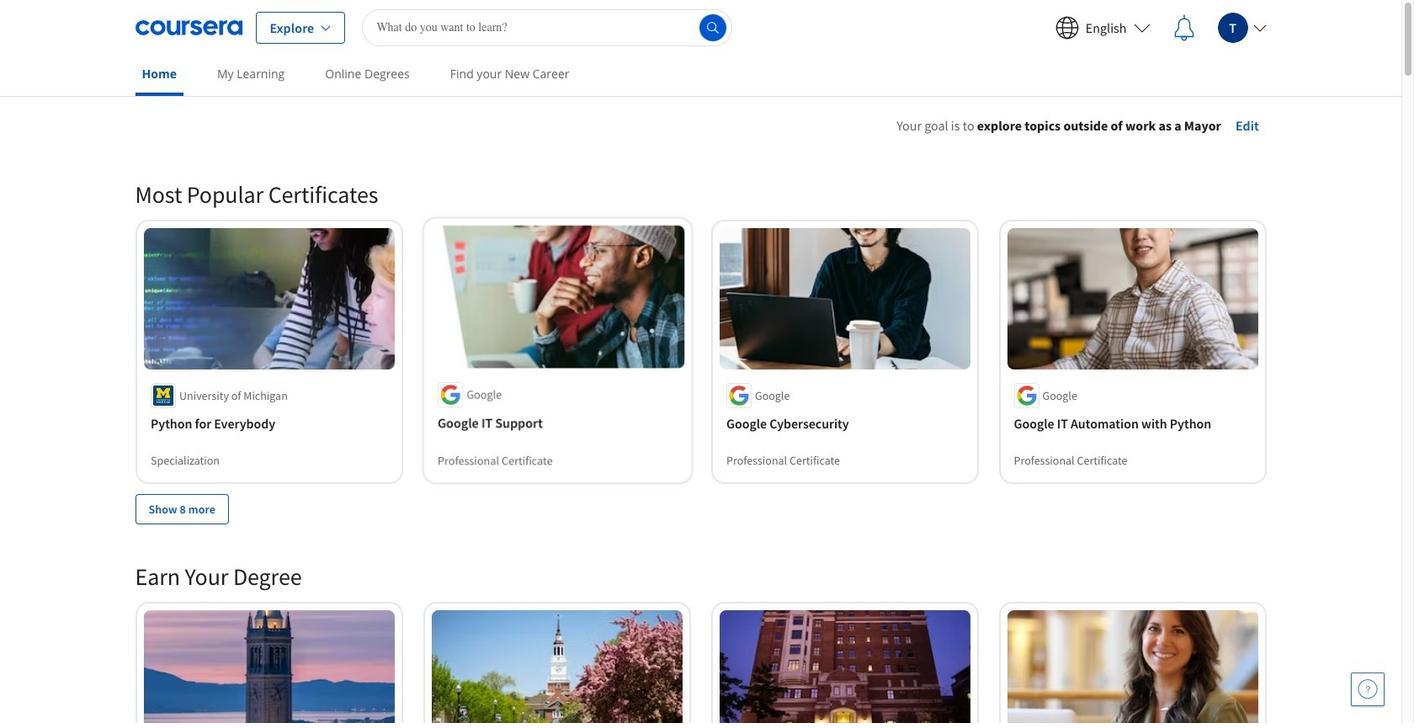 Task type: vqa. For each thing, say whether or not it's contained in the screenshot.
the involved at the bottom
no



Task type: locate. For each thing, give the bounding box(es) containing it.
None search field
[[362, 9, 733, 46]]

region
[[800, 139, 1348, 306]]

help center image
[[1358, 679, 1378, 699]]

earn your degree collection element
[[125, 534, 1276, 723]]



Task type: describe. For each thing, give the bounding box(es) containing it.
coursera image
[[135, 14, 242, 41]]

most popular certificates collection element
[[125, 152, 1276, 551]]

What do you want to learn? text field
[[362, 9, 733, 46]]



